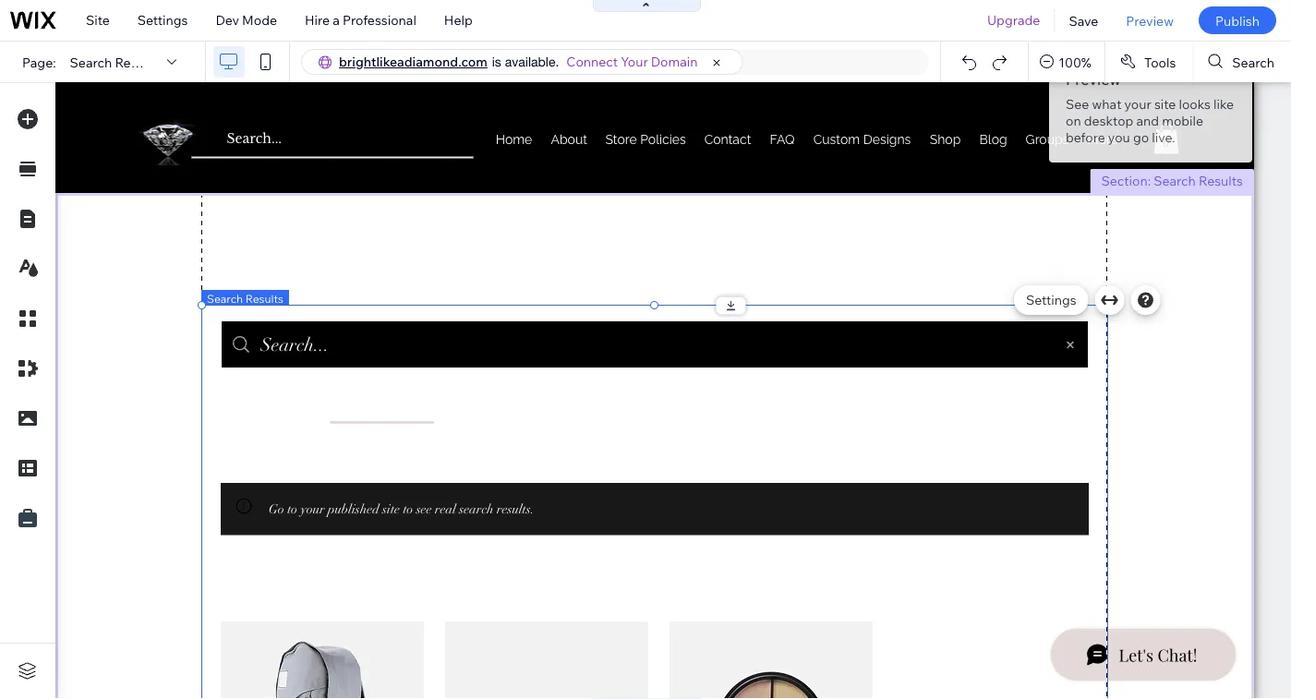 Task type: locate. For each thing, give the bounding box(es) containing it.
2 vertical spatial results
[[246, 291, 284, 305]]

available.
[[505, 54, 559, 69]]

0 vertical spatial results
[[115, 54, 159, 70]]

hire a professional
[[305, 12, 416, 28]]

0 horizontal spatial settings
[[137, 12, 188, 28]]

settings
[[137, 12, 188, 28], [1026, 292, 1077, 308]]

before
[[1066, 129, 1105, 145]]

100%
[[1059, 54, 1092, 70]]

like
[[1214, 96, 1234, 112]]

mobile
[[1162, 113, 1204, 129]]

looks
[[1179, 96, 1211, 112]]

search inside button
[[1232, 54, 1275, 70]]

1 vertical spatial settings
[[1026, 292, 1077, 308]]

1 vertical spatial results
[[1199, 173, 1243, 189]]

1 vertical spatial preview
[[1066, 70, 1121, 89]]

1 vertical spatial search results
[[207, 291, 284, 305]]

connect
[[566, 54, 618, 70]]

1 horizontal spatial preview
[[1126, 12, 1174, 28]]

dev
[[216, 12, 239, 28]]

what
[[1092, 96, 1122, 112]]

preview up tools button
[[1126, 12, 1174, 28]]

search results
[[70, 54, 159, 70], [207, 291, 284, 305]]

100% button
[[1029, 42, 1104, 82]]

search
[[70, 54, 112, 70], [1232, 54, 1275, 70], [1154, 173, 1196, 189], [207, 291, 243, 305]]

1 horizontal spatial search results
[[207, 291, 284, 305]]

0 vertical spatial search results
[[70, 54, 159, 70]]

0 horizontal spatial preview
[[1066, 70, 1121, 89]]

you
[[1108, 129, 1130, 145]]

is available. connect your domain
[[492, 54, 698, 70]]

2 horizontal spatial results
[[1199, 173, 1243, 189]]

preview
[[1126, 12, 1174, 28], [1066, 70, 1121, 89]]

preview inside the preview see what your site looks like on desktop and mobile before you go live.
[[1066, 70, 1121, 89]]

results
[[115, 54, 159, 70], [1199, 173, 1243, 189], [246, 291, 284, 305]]

section:
[[1101, 173, 1151, 189]]

preview inside button
[[1126, 12, 1174, 28]]

your
[[1125, 96, 1151, 112]]

dev mode
[[216, 12, 277, 28]]

a
[[333, 12, 340, 28]]

tools button
[[1105, 42, 1193, 82]]

search button
[[1194, 42, 1291, 82]]

mode
[[242, 12, 277, 28]]

0 vertical spatial preview
[[1126, 12, 1174, 28]]

live.
[[1152, 129, 1175, 145]]

0 horizontal spatial results
[[115, 54, 159, 70]]

section: search results
[[1101, 173, 1243, 189]]

preview button
[[1112, 0, 1188, 41]]

domain
[[651, 54, 698, 70]]

preview down 100%
[[1066, 70, 1121, 89]]

site
[[86, 12, 110, 28]]

1 horizontal spatial results
[[246, 291, 284, 305]]



Task type: describe. For each thing, give the bounding box(es) containing it.
go
[[1133, 129, 1149, 145]]

preview for preview
[[1126, 12, 1174, 28]]

1 horizontal spatial settings
[[1026, 292, 1077, 308]]

publish
[[1215, 12, 1260, 28]]

help
[[444, 12, 473, 28]]

publish button
[[1199, 6, 1276, 34]]

tools
[[1144, 54, 1176, 70]]

preview for preview see what your site looks like on desktop and mobile before you go live.
[[1066, 70, 1121, 89]]

0 vertical spatial settings
[[137, 12, 188, 28]]

your
[[621, 54, 648, 70]]

preview see what your site looks like on desktop and mobile before you go live.
[[1066, 70, 1234, 145]]

desktop
[[1084, 113, 1134, 129]]

hire
[[305, 12, 330, 28]]

professional
[[343, 12, 416, 28]]

save
[[1069, 12, 1098, 28]]

brightlikeadiamond.com
[[339, 54, 487, 70]]

upgrade
[[987, 12, 1040, 28]]

and
[[1136, 113, 1159, 129]]

on
[[1066, 113, 1081, 129]]

is
[[492, 54, 501, 69]]

see
[[1066, 96, 1089, 112]]

save button
[[1055, 0, 1112, 41]]

site
[[1154, 96, 1176, 112]]

0 horizontal spatial search results
[[70, 54, 159, 70]]



Task type: vqa. For each thing, say whether or not it's contained in the screenshot.
THE YOU
yes



